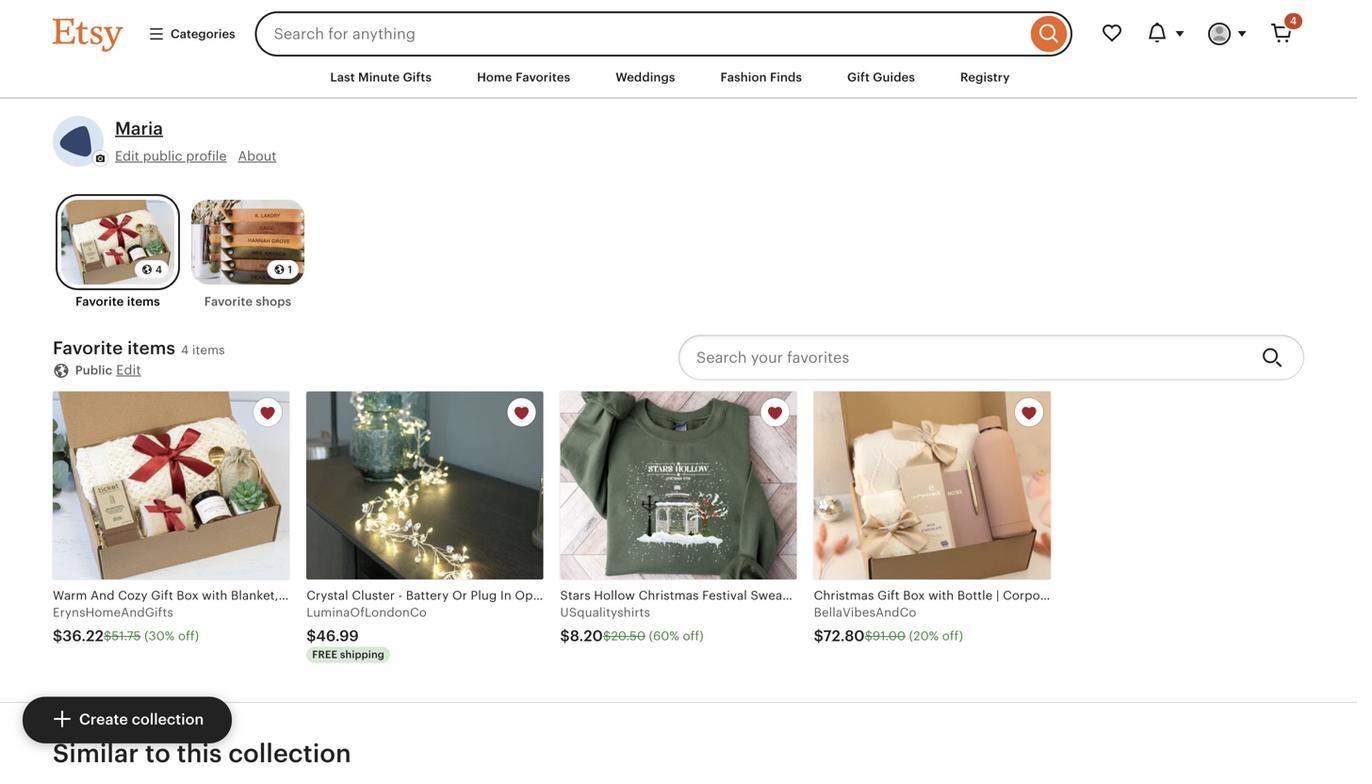 Task type: vqa. For each thing, say whether or not it's contained in the screenshot.
stained to the middle
no



Task type: describe. For each thing, give the bounding box(es) containing it.
favorite items 4 items
[[53, 338, 225, 358]]

gift
[[848, 70, 870, 84]]

20.50
[[611, 630, 646, 644]]

1
[[288, 264, 292, 276]]

none search field inside categories banner
[[255, 11, 1073, 57]]

create collection
[[79, 712, 204, 729]]

4 inside favorite items 4 items
[[181, 343, 189, 357]]

home favorites link
[[463, 60, 585, 94]]

create collection button
[[23, 698, 232, 744]]

categories
[[171, 27, 235, 41]]

weddings
[[616, 70, 676, 84]]

usqualityshirts
[[561, 606, 651, 620]]

(60%
[[649, 630, 680, 644]]

$ inside the crystal cluster - battery or plug in operated fairy light string luminaoflondonco $ 46.99 free shipping
[[307, 628, 316, 645]]

fairy
[[575, 589, 604, 603]]

luminaoflondonco
[[307, 606, 427, 620]]

last minute gifts link
[[316, 60, 446, 94]]

light
[[607, 589, 638, 603]]

(30%
[[144, 630, 175, 644]]

46.99
[[316, 628, 359, 645]]

4 link
[[1260, 11, 1305, 57]]

public
[[75, 363, 113, 377]]

finds
[[770, 70, 803, 84]]

crystal cluster - battery or plug in operated fairy light string luminaoflondonco $ 46.99 free shipping
[[307, 589, 678, 661]]

8.20
[[570, 628, 603, 645]]

favorite for favorite items 4 items
[[53, 338, 123, 358]]

christmas gift box with bottle | corporate gift set |  fall care package | hygge gift box with blanket | personalized gift image
[[814, 392, 1051, 580]]

about
[[238, 148, 277, 163]]

Search your favorites text field
[[679, 335, 1248, 380]]

erynshomeandgifts
[[53, 606, 173, 620]]

51.75
[[112, 630, 141, 644]]

gift guides link
[[834, 60, 930, 94]]

registry
[[961, 70, 1011, 84]]

registry link
[[947, 60, 1025, 94]]

in
[[501, 589, 512, 603]]

fashion finds
[[721, 70, 803, 84]]

public
[[143, 148, 183, 163]]

menu bar containing last minute gifts
[[19, 57, 1339, 99]]

items for favorite items
[[127, 295, 160, 309]]



Task type: locate. For each thing, give the bounding box(es) containing it.
home favorites
[[477, 70, 571, 84]]

bellavibesandco $ 72.80 $ 91.00 (20% off)
[[814, 606, 964, 645]]

minute
[[358, 70, 400, 84]]

gift guides
[[848, 70, 916, 84]]

1 horizontal spatial 4
[[181, 343, 189, 357]]

last minute gifts
[[330, 70, 432, 84]]

items for favorite items 4 items
[[127, 338, 175, 358]]

operated
[[515, 589, 572, 603]]

or
[[452, 589, 468, 603]]

(20%
[[910, 630, 939, 644]]

items
[[127, 295, 160, 309], [127, 338, 175, 358], [192, 343, 225, 357]]

items up edit button
[[127, 338, 175, 358]]

off) inside erynshomeandgifts $ 36.22 $ 51.75 (30% off)
[[178, 630, 199, 644]]

guides
[[873, 70, 916, 84]]

edit button
[[116, 361, 141, 379]]

edit down favorite items 4 items
[[116, 362, 141, 377]]

last
[[330, 70, 355, 84]]

profile
[[186, 148, 227, 163]]

off) right (20%
[[943, 630, 964, 644]]

0 vertical spatial edit
[[115, 148, 139, 163]]

edit for edit
[[116, 362, 141, 377]]

stars hollow christmas festival sweatshirt, christmas gifts, christmas tree shirt, christmas winter festival sweater, christmas tree sweater image
[[561, 392, 797, 580]]

favorite up favorite items 4 items
[[76, 295, 124, 309]]

favorites
[[516, 70, 571, 84]]

favorite up public
[[53, 338, 123, 358]]

2 off) from the left
[[683, 630, 704, 644]]

0 vertical spatial 4
[[1291, 15, 1298, 27]]

cluster
[[352, 589, 395, 603]]

categories banner
[[19, 0, 1339, 57]]

4 inside categories banner
[[1291, 15, 1298, 27]]

1 horizontal spatial off)
[[683, 630, 704, 644]]

maria
[[115, 119, 163, 139]]

3 off) from the left
[[943, 630, 964, 644]]

Search for anything text field
[[255, 11, 1027, 57]]

edit down maria button
[[115, 148, 139, 163]]

2 horizontal spatial off)
[[943, 630, 964, 644]]

off) inside bellavibesandco $ 72.80 $ 91.00 (20% off)
[[943, 630, 964, 644]]

warm and cozy gift box with blanket, employee appreciation gift, fall care package, hygge gift box, personalized gift, handmade gifts image
[[53, 392, 290, 580]]

erynshomeandgifts $ 36.22 $ 51.75 (30% off)
[[53, 606, 199, 645]]

off)
[[178, 630, 199, 644], [683, 630, 704, 644], [943, 630, 964, 644]]

off) for 36.22
[[178, 630, 199, 644]]

crystal cluster - battery or plug in operated fairy light string image
[[307, 392, 544, 580]]

off) for 72.80
[[943, 630, 964, 644]]

favorite shops
[[204, 295, 292, 309]]

off) right (60%
[[683, 630, 704, 644]]

categories button
[[134, 17, 250, 51]]

favorite for favorite shops
[[204, 295, 253, 309]]

edit public profile
[[115, 148, 227, 163]]

36.22
[[63, 628, 104, 645]]

create
[[79, 712, 128, 729]]

edit for edit public profile
[[115, 148, 139, 163]]

0 horizontal spatial 4
[[156, 264, 162, 276]]

1 vertical spatial edit
[[116, 362, 141, 377]]

favorite items
[[76, 295, 160, 309]]

$
[[53, 628, 63, 645], [307, 628, 316, 645], [561, 628, 570, 645], [814, 628, 824, 645], [104, 630, 112, 644], [603, 630, 611, 644], [865, 630, 873, 644]]

maria button
[[115, 116, 163, 141]]

plug
[[471, 589, 497, 603]]

favorite left shops
[[204, 295, 253, 309]]

91.00
[[873, 630, 906, 644]]

72.80
[[824, 628, 865, 645]]

fashion finds link
[[707, 60, 817, 94]]

crystal
[[307, 589, 349, 603]]

off) right (30%
[[178, 630, 199, 644]]

weddings link
[[602, 60, 690, 94]]

items down favorite shops at the left of the page
[[192, 343, 225, 357]]

off) for 8.20
[[683, 630, 704, 644]]

off) inside usqualityshirts $ 8.20 $ 20.50 (60% off)
[[683, 630, 704, 644]]

home
[[477, 70, 513, 84]]

items up favorite items 4 items
[[127, 295, 160, 309]]

1 vertical spatial 4
[[156, 264, 162, 276]]

menu bar
[[19, 57, 1339, 99]]

edit public profile link
[[115, 147, 227, 165]]

shops
[[256, 295, 292, 309]]

usqualityshirts $ 8.20 $ 20.50 (60% off)
[[561, 606, 704, 645]]

edit
[[115, 148, 139, 163], [116, 362, 141, 377]]

bellavibesandco
[[814, 606, 917, 620]]

free
[[312, 649, 338, 661]]

-
[[398, 589, 403, 603]]

0 horizontal spatial off)
[[178, 630, 199, 644]]

1 off) from the left
[[178, 630, 199, 644]]

about button
[[238, 147, 277, 165]]

2 vertical spatial 4
[[181, 343, 189, 357]]

collection
[[132, 712, 204, 729]]

4
[[1291, 15, 1298, 27], [156, 264, 162, 276], [181, 343, 189, 357]]

string
[[641, 589, 678, 603]]

shipping
[[340, 649, 385, 661]]

fashion
[[721, 70, 767, 84]]

items inside favorite items 4 items
[[192, 343, 225, 357]]

None search field
[[255, 11, 1073, 57]]

battery
[[406, 589, 449, 603]]

favorite
[[76, 295, 124, 309], [204, 295, 253, 309], [53, 338, 123, 358]]

2 horizontal spatial 4
[[1291, 15, 1298, 27]]

gifts
[[403, 70, 432, 84]]

favorite for favorite items
[[76, 295, 124, 309]]



